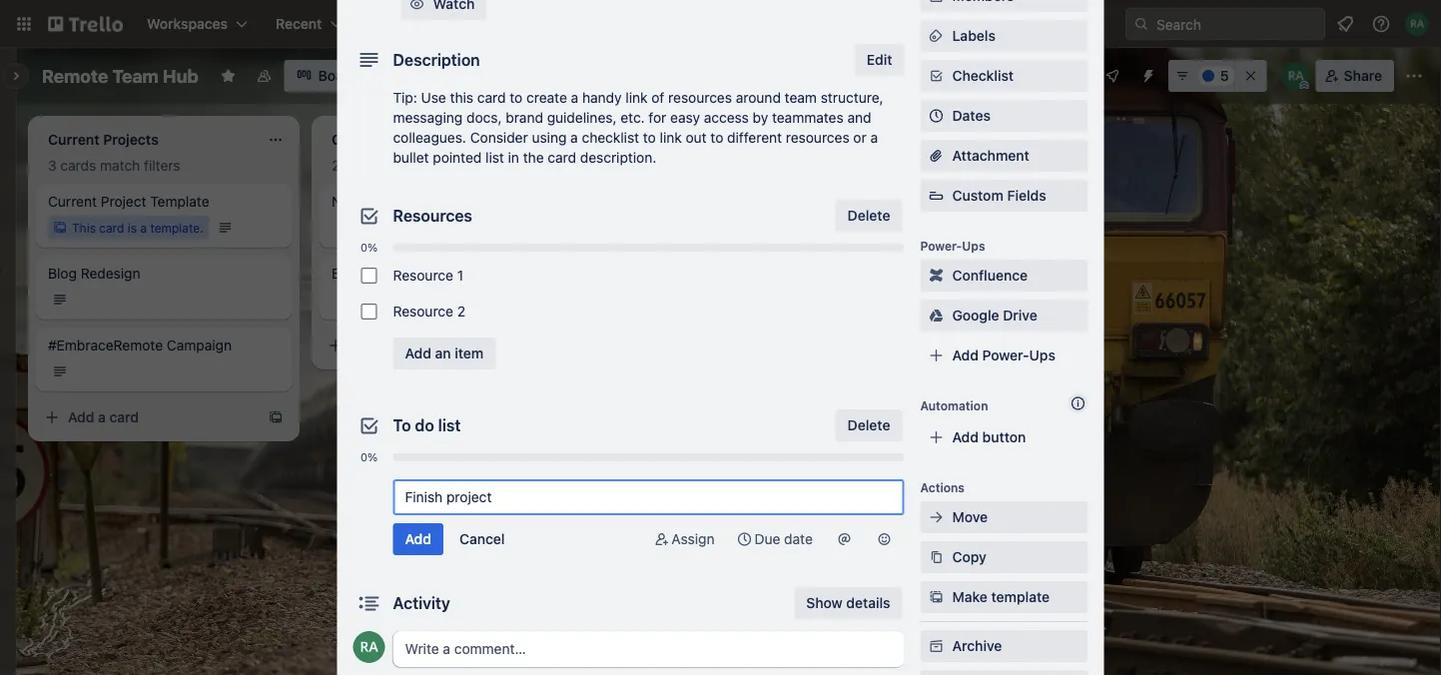 Task type: describe. For each thing, give the bounding box(es) containing it.
handy
[[583, 89, 622, 106]]

this card is a template.
[[72, 221, 203, 235]]

a down #embraceremote
[[98, 409, 106, 426]]

sm image right date
[[835, 530, 855, 550]]

labels
[[953, 27, 996, 44]]

assign
[[672, 531, 715, 548]]

this
[[72, 221, 96, 235]]

structure,
[[821, 89, 884, 106]]

an
[[435, 345, 451, 362]]

card down #embraceremote campaign
[[109, 409, 139, 426]]

2 horizontal spatial to
[[711, 129, 724, 146]]

create from template… image
[[268, 410, 284, 426]]

delete for resources
[[848, 207, 891, 224]]

match for project
[[100, 157, 140, 174]]

1 vertical spatial add a card button
[[36, 402, 260, 434]]

resource for resource 1
[[393, 267, 454, 284]]

show details link
[[795, 588, 903, 619]]

campaign for ebook campaign
[[376, 265, 441, 282]]

dates
[[953, 107, 991, 124]]

sm image inside the due date link
[[735, 530, 755, 550]]

to do list
[[393, 416, 461, 435]]

add down #embraceremote
[[68, 409, 94, 426]]

show
[[807, 595, 843, 612]]

etc.
[[621, 109, 645, 126]]

drive
[[1003, 307, 1038, 324]]

Board name text field
[[32, 60, 209, 92]]

sm image for labels link
[[927, 26, 947, 46]]

add an item
[[405, 345, 484, 362]]

5
[[1221, 67, 1230, 84]]

cancel
[[460, 531, 505, 548]]

0% for resources
[[361, 241, 378, 254]]

by
[[753, 109, 769, 126]]

3
[[48, 157, 57, 174]]

ruby anderson (rubyanderson7) image
[[1406, 12, 1430, 36]]

#embraceremote
[[48, 337, 163, 354]]

Resource 1 checkbox
[[361, 268, 377, 284]]

launch
[[378, 193, 425, 210]]

delete link for to do list
[[836, 410, 903, 442]]

add power-ups link
[[921, 340, 1089, 372]]

a right or
[[871, 129, 878, 146]]

sm image inside checklist link
[[927, 66, 947, 86]]

0 vertical spatial 2
[[332, 157, 340, 174]]

using
[[532, 129, 567, 146]]

a right 'is'
[[140, 221, 147, 235]]

card left 'is'
[[99, 221, 124, 235]]

actions
[[921, 481, 965, 495]]

sm image up details on the bottom right of the page
[[875, 530, 895, 550]]

bullet
[[393, 149, 429, 166]]

1 vertical spatial link
[[660, 129, 682, 146]]

board link
[[284, 60, 370, 92]]

do
[[415, 416, 434, 435]]

Add an item text field
[[393, 480, 905, 516]]

edit button
[[855, 44, 905, 76]]

move
[[953, 509, 988, 526]]

brand
[[506, 109, 544, 126]]

list for to do list
[[438, 416, 461, 435]]

the
[[523, 149, 544, 166]]

0 horizontal spatial ups
[[962, 239, 986, 253]]

#embraceremote campaign link
[[48, 336, 280, 356]]

copy link
[[921, 542, 1089, 574]]

date
[[785, 531, 813, 548]]

messaging
[[393, 109, 463, 126]]

make
[[953, 589, 988, 606]]

nordic
[[332, 193, 374, 210]]

1 horizontal spatial to
[[643, 129, 656, 146]]

add down etc.
[[631, 129, 658, 146]]

power ups image
[[1105, 68, 1121, 84]]

confluence
[[953, 267, 1028, 284]]

project
[[101, 193, 146, 210]]

workspace visible image
[[256, 68, 272, 84]]

to
[[393, 416, 411, 435]]

card up docs,
[[477, 89, 506, 106]]

add another list
[[631, 129, 736, 146]]

a left an
[[382, 337, 390, 354]]

primary element
[[0, 0, 1442, 48]]

open information menu image
[[1372, 14, 1392, 34]]

back to home image
[[48, 8, 123, 40]]

teammates
[[772, 109, 844, 126]]

cards for 3
[[60, 157, 96, 174]]

ebook campaign link
[[332, 264, 564, 284]]

edit
[[867, 51, 893, 68]]

remote
[[42, 65, 108, 86]]

current
[[48, 193, 97, 210]]

add down resource 2 checkbox
[[352, 337, 378, 354]]

make template
[[953, 589, 1050, 606]]

resources group
[[353, 258, 905, 330]]

sm image down 'power-ups' on the right top
[[927, 266, 947, 286]]

blog redesign link
[[48, 264, 280, 284]]

2 cards match filters
[[332, 157, 464, 174]]

sm image for copy link
[[927, 548, 947, 568]]

0 horizontal spatial to
[[510, 89, 523, 106]]

delete for to do list
[[848, 417, 891, 434]]

archive link
[[921, 630, 1089, 662]]

template
[[992, 589, 1050, 606]]

copy
[[953, 549, 987, 566]]

this
[[450, 89, 474, 106]]

nordic launch link
[[332, 192, 564, 212]]

sm image up 'description'
[[407, 0, 427, 14]]

checklist link
[[921, 60, 1089, 92]]

board
[[318, 67, 358, 84]]

blog redesign
[[48, 265, 140, 282]]

filters for 3 cards match filters
[[144, 157, 180, 174]]

1 vertical spatial resources
[[786, 129, 850, 146]]

use
[[421, 89, 446, 106]]

access
[[704, 109, 749, 126]]

automation image
[[1133, 60, 1161, 88]]

#embraceremote campaign
[[48, 337, 232, 354]]

checklist
[[953, 67, 1014, 84]]

0 horizontal spatial ruby anderson (rubyanderson7) image
[[353, 631, 385, 663]]

custom fields
[[953, 187, 1047, 204]]

google drive
[[953, 307, 1038, 324]]

dates button
[[921, 100, 1089, 132]]

nordic launch
[[332, 193, 425, 210]]

tip:
[[393, 89, 417, 106]]

add another list button
[[596, 116, 867, 160]]

tip: use this card to create a handy link of resources around team structure, messaging docs, brand guidelines, etc. for easy access by teammates and colleagues. consider using a checklist to link out to different resources or a bullet pointed list in the card description.
[[393, 89, 884, 166]]

power-ups
[[921, 239, 986, 253]]

make template link
[[921, 582, 1089, 613]]



Task type: vqa. For each thing, say whether or not it's contained in the screenshot.
Attachment button
yes



Task type: locate. For each thing, give the bounding box(es) containing it.
out
[[686, 129, 707, 146]]

due date link
[[727, 524, 823, 556]]

archive
[[953, 638, 1003, 654]]

list inside button
[[716, 129, 736, 146]]

0 horizontal spatial add a card button
[[36, 402, 260, 434]]

1 match from the left
[[100, 157, 140, 174]]

add a card button down #embraceremote campaign
[[36, 402, 260, 434]]

delete link down or
[[836, 200, 903, 232]]

1 vertical spatial delete
[[848, 417, 891, 434]]

link
[[626, 89, 648, 106], [660, 129, 682, 146]]

fields
[[1008, 187, 1047, 204]]

resources
[[669, 89, 732, 106], [786, 129, 850, 146]]

resources up easy
[[669, 89, 732, 106]]

filters up current project template link
[[144, 157, 180, 174]]

0 vertical spatial list
[[716, 129, 736, 146]]

add
[[631, 129, 658, 146], [352, 337, 378, 354], [405, 345, 432, 362], [953, 347, 979, 364], [68, 409, 94, 426], [953, 429, 979, 446]]

1 vertical spatial campaign
[[167, 337, 232, 354]]

0 vertical spatial add a card button
[[320, 330, 544, 362]]

0 vertical spatial delete link
[[836, 200, 903, 232]]

easy
[[671, 109, 700, 126]]

1 horizontal spatial campaign
[[376, 265, 441, 282]]

link down for
[[660, 129, 682, 146]]

1 vertical spatial 0%
[[361, 451, 378, 464]]

resources
[[393, 206, 473, 225]]

sm image
[[407, 0, 427, 14], [927, 0, 947, 6], [927, 26, 947, 46], [652, 530, 672, 550], [927, 548, 947, 568], [927, 588, 947, 608], [927, 636, 947, 656]]

template
[[150, 193, 209, 210]]

1 horizontal spatial power-
[[983, 347, 1030, 364]]

1 horizontal spatial link
[[660, 129, 682, 146]]

item
[[455, 345, 484, 362]]

power- down google drive
[[983, 347, 1030, 364]]

ups up confluence
[[962, 239, 986, 253]]

sm image for archive link
[[927, 636, 947, 656]]

star or unstar board image
[[220, 68, 236, 84]]

delete link
[[836, 200, 903, 232], [836, 410, 903, 442]]

2 up nordic
[[332, 157, 340, 174]]

2 horizontal spatial list
[[716, 129, 736, 146]]

sm image down actions
[[927, 508, 947, 528]]

0 vertical spatial delete
[[848, 207, 891, 224]]

a up the guidelines, on the left of the page
[[571, 89, 579, 106]]

2 filters from the left
[[427, 157, 464, 174]]

Resource 2 checkbox
[[361, 304, 377, 320]]

match up launch
[[383, 157, 424, 174]]

sm image inside make template link
[[927, 588, 947, 608]]

None submit
[[393, 524, 444, 556]]

match up project
[[100, 157, 140, 174]]

card down "using"
[[548, 149, 577, 166]]

1 horizontal spatial add a card button
[[320, 330, 544, 362]]

power- up confluence
[[921, 239, 963, 253]]

sm image left copy
[[927, 548, 947, 568]]

current project template
[[48, 193, 209, 210]]

5 button
[[1169, 60, 1236, 92]]

blog
[[48, 265, 77, 282]]

0 vertical spatial ups
[[962, 239, 986, 253]]

1 delete from the top
[[848, 207, 891, 224]]

to up brand
[[510, 89, 523, 106]]

2 down 1
[[457, 303, 466, 320]]

campaign inside "link"
[[376, 265, 441, 282]]

sm image left make on the bottom right of the page
[[927, 588, 947, 608]]

ups
[[962, 239, 986, 253], [1030, 347, 1056, 364]]

ruby anderson (rubyanderson7) image
[[1283, 62, 1311, 90], [353, 631, 385, 663]]

0 horizontal spatial cards
[[60, 157, 96, 174]]

filters down the colleagues.
[[427, 157, 464, 174]]

add a card down #embraceremote
[[68, 409, 139, 426]]

to down for
[[643, 129, 656, 146]]

sm image left labels
[[927, 26, 947, 46]]

Search field
[[1150, 9, 1325, 39]]

2 vertical spatial list
[[438, 416, 461, 435]]

1 vertical spatial ruby anderson (rubyanderson7) image
[[353, 631, 385, 663]]

consider
[[470, 129, 528, 146]]

1 vertical spatial resource
[[393, 303, 454, 320]]

cards up nordic
[[344, 157, 380, 174]]

sm image left google
[[927, 306, 947, 326]]

Write a comment text field
[[393, 631, 905, 667]]

0 vertical spatial resources
[[669, 89, 732, 106]]

1 horizontal spatial filters
[[427, 157, 464, 174]]

customize views image
[[380, 66, 400, 86]]

add down automation
[[953, 429, 979, 446]]

resource down resource 1 at the left of the page
[[393, 303, 454, 320]]

resources down the teammates
[[786, 129, 850, 146]]

add left an
[[405, 345, 432, 362]]

cards right "3"
[[60, 157, 96, 174]]

0 horizontal spatial match
[[100, 157, 140, 174]]

0%
[[361, 241, 378, 254], [361, 451, 378, 464]]

resource for resource 2
[[393, 303, 454, 320]]

share button
[[1317, 60, 1395, 92]]

campaign down blog redesign link
[[167, 337, 232, 354]]

and
[[848, 109, 872, 126]]

0 vertical spatial resource
[[393, 267, 454, 284]]

move link
[[921, 502, 1089, 534]]

team
[[112, 65, 159, 86]]

to do list group
[[353, 468, 905, 476]]

1 horizontal spatial match
[[383, 157, 424, 174]]

hub
[[163, 65, 199, 86]]

sm image inside 'assign' "link"
[[652, 530, 672, 550]]

2 resource from the top
[[393, 303, 454, 320]]

another
[[662, 129, 713, 146]]

1 horizontal spatial list
[[486, 149, 504, 166]]

0 vertical spatial campaign
[[376, 265, 441, 282]]

1 delete link from the top
[[836, 200, 903, 232]]

assign link
[[644, 524, 723, 556]]

2 match from the left
[[383, 157, 424, 174]]

sm image inside copy link
[[927, 548, 947, 568]]

a
[[571, 89, 579, 106], [571, 129, 578, 146], [871, 129, 878, 146], [140, 221, 147, 235], [382, 337, 390, 354], [98, 409, 106, 426]]

1 vertical spatial delete link
[[836, 410, 903, 442]]

delete link for resources
[[836, 200, 903, 232]]

1 horizontal spatial 2
[[457, 303, 466, 320]]

google
[[953, 307, 1000, 324]]

sm image left checklist
[[927, 66, 947, 86]]

match
[[100, 157, 140, 174], [383, 157, 424, 174]]

resource up the resource 2
[[393, 267, 454, 284]]

0 horizontal spatial link
[[626, 89, 648, 106]]

sm image inside move link
[[927, 508, 947, 528]]

2
[[332, 157, 340, 174], [457, 303, 466, 320]]

0 horizontal spatial filters
[[144, 157, 180, 174]]

match for launch
[[383, 157, 424, 174]]

or
[[854, 129, 867, 146]]

redesign
[[81, 265, 140, 282]]

ebook campaign
[[332, 265, 441, 282]]

1 horizontal spatial resources
[[786, 129, 850, 146]]

sm image down add an item text box
[[652, 530, 672, 550]]

cards
[[60, 157, 96, 174], [344, 157, 380, 174]]

add power-ups
[[953, 347, 1056, 364]]

sm image left archive
[[927, 636, 947, 656]]

campaign up the resource 2
[[376, 265, 441, 282]]

2 inside resources group
[[457, 303, 466, 320]]

show menu image
[[1405, 66, 1425, 86]]

1 0% from the top
[[361, 241, 378, 254]]

add button
[[953, 429, 1027, 446]]

add a card
[[352, 337, 423, 354], [68, 409, 139, 426]]

1 vertical spatial ups
[[1030, 347, 1056, 364]]

custom
[[953, 187, 1004, 204]]

power-
[[921, 239, 963, 253], [983, 347, 1030, 364]]

1 horizontal spatial ruby anderson (rubyanderson7) image
[[1283, 62, 1311, 90]]

2 cards from the left
[[344, 157, 380, 174]]

list right do at the bottom left of page
[[438, 416, 461, 435]]

add inside button
[[953, 429, 979, 446]]

filters for 2 cards match filters
[[427, 157, 464, 174]]

add a card down resource 2 checkbox
[[352, 337, 423, 354]]

sm image up labels link
[[927, 0, 947, 6]]

1 vertical spatial add a card
[[68, 409, 139, 426]]

details
[[847, 595, 891, 612]]

labels link
[[921, 20, 1089, 52]]

1 resource from the top
[[393, 267, 454, 284]]

list for add another list
[[716, 129, 736, 146]]

is
[[128, 221, 137, 235]]

search image
[[1134, 16, 1150, 32]]

resource
[[393, 267, 454, 284], [393, 303, 454, 320]]

1 vertical spatial list
[[486, 149, 504, 166]]

add button button
[[921, 422, 1089, 454]]

cancel link
[[448, 524, 517, 556]]

ups down drive
[[1030, 347, 1056, 364]]

2 delete link from the top
[[836, 410, 903, 442]]

guidelines,
[[547, 109, 617, 126]]

1 vertical spatial power-
[[983, 347, 1030, 364]]

0 horizontal spatial 2
[[332, 157, 340, 174]]

1 horizontal spatial ups
[[1030, 347, 1056, 364]]

due
[[755, 531, 781, 548]]

1 cards from the left
[[60, 157, 96, 174]]

0 vertical spatial link
[[626, 89, 648, 106]]

for
[[649, 109, 667, 126]]

add down google
[[953, 347, 979, 364]]

create
[[527, 89, 567, 106]]

attachment button
[[921, 140, 1089, 172]]

to right out
[[711, 129, 724, 146]]

card
[[477, 89, 506, 106], [548, 149, 577, 166], [99, 221, 124, 235], [393, 337, 423, 354], [109, 409, 139, 426]]

a down the guidelines, on the left of the page
[[571, 129, 578, 146]]

1 horizontal spatial add a card
[[352, 337, 423, 354]]

add a card for bottommost add a card button
[[68, 409, 139, 426]]

button
[[983, 429, 1027, 446]]

add a card button down the resource 2
[[320, 330, 544, 362]]

description
[[393, 50, 480, 69]]

resource 2
[[393, 303, 466, 320]]

list inside tip: use this card to create a handy link of resources around team structure, messaging docs, brand guidelines, etc. for easy access by teammates and colleagues. consider using a checklist to link out to different resources or a bullet pointed list in the card description.
[[486, 149, 504, 166]]

0 horizontal spatial resources
[[669, 89, 732, 106]]

filters
[[144, 157, 180, 174], [427, 157, 464, 174]]

1 vertical spatial 2
[[457, 303, 466, 320]]

add an item button
[[393, 338, 496, 370]]

colleagues.
[[393, 129, 467, 146]]

sm image
[[927, 66, 947, 86], [927, 266, 947, 286], [927, 306, 947, 326], [927, 508, 947, 528], [735, 530, 755, 550], [835, 530, 855, 550], [875, 530, 895, 550]]

0 horizontal spatial power-
[[921, 239, 963, 253]]

sm image inside archive link
[[927, 636, 947, 656]]

sm image right assign
[[735, 530, 755, 550]]

show details
[[807, 595, 891, 612]]

0 horizontal spatial campaign
[[167, 337, 232, 354]]

0 vertical spatial add a card
[[352, 337, 423, 354]]

due date
[[755, 531, 813, 548]]

delete link left automation
[[836, 410, 903, 442]]

activity
[[393, 594, 451, 613]]

sm image for 'assign' "link"
[[652, 530, 672, 550]]

0 vertical spatial ruby anderson (rubyanderson7) image
[[1283, 62, 1311, 90]]

0 notifications image
[[1334, 12, 1358, 36]]

add a card for the rightmost add a card button
[[352, 337, 423, 354]]

share
[[1345, 67, 1383, 84]]

pointed
[[433, 149, 482, 166]]

of
[[652, 89, 665, 106]]

team
[[785, 89, 817, 106]]

description.
[[580, 149, 657, 166]]

current project template link
[[48, 192, 280, 212]]

0 horizontal spatial add a card
[[68, 409, 139, 426]]

list down 'access'
[[716, 129, 736, 146]]

card left an
[[393, 337, 423, 354]]

0% for to do list
[[361, 451, 378, 464]]

different
[[728, 129, 782, 146]]

resource 1
[[393, 267, 464, 284]]

0 vertical spatial power-
[[921, 239, 963, 253]]

3 cards match filters
[[48, 157, 180, 174]]

0 vertical spatial 0%
[[361, 241, 378, 254]]

ebook
[[332, 265, 372, 282]]

2 delete from the top
[[848, 417, 891, 434]]

sm image for make template link
[[927, 588, 947, 608]]

1 horizontal spatial cards
[[344, 157, 380, 174]]

list left in
[[486, 149, 504, 166]]

link up etc.
[[626, 89, 648, 106]]

attachment
[[953, 147, 1030, 164]]

campaign for #embraceremote campaign
[[167, 337, 232, 354]]

remote team hub
[[42, 65, 199, 86]]

sm image inside labels link
[[927, 26, 947, 46]]

1 filters from the left
[[144, 157, 180, 174]]

in
[[508, 149, 520, 166]]

0 horizontal spatial list
[[438, 416, 461, 435]]

2 0% from the top
[[361, 451, 378, 464]]

cards for 2
[[344, 157, 380, 174]]

list
[[716, 129, 736, 146], [486, 149, 504, 166], [438, 416, 461, 435]]



